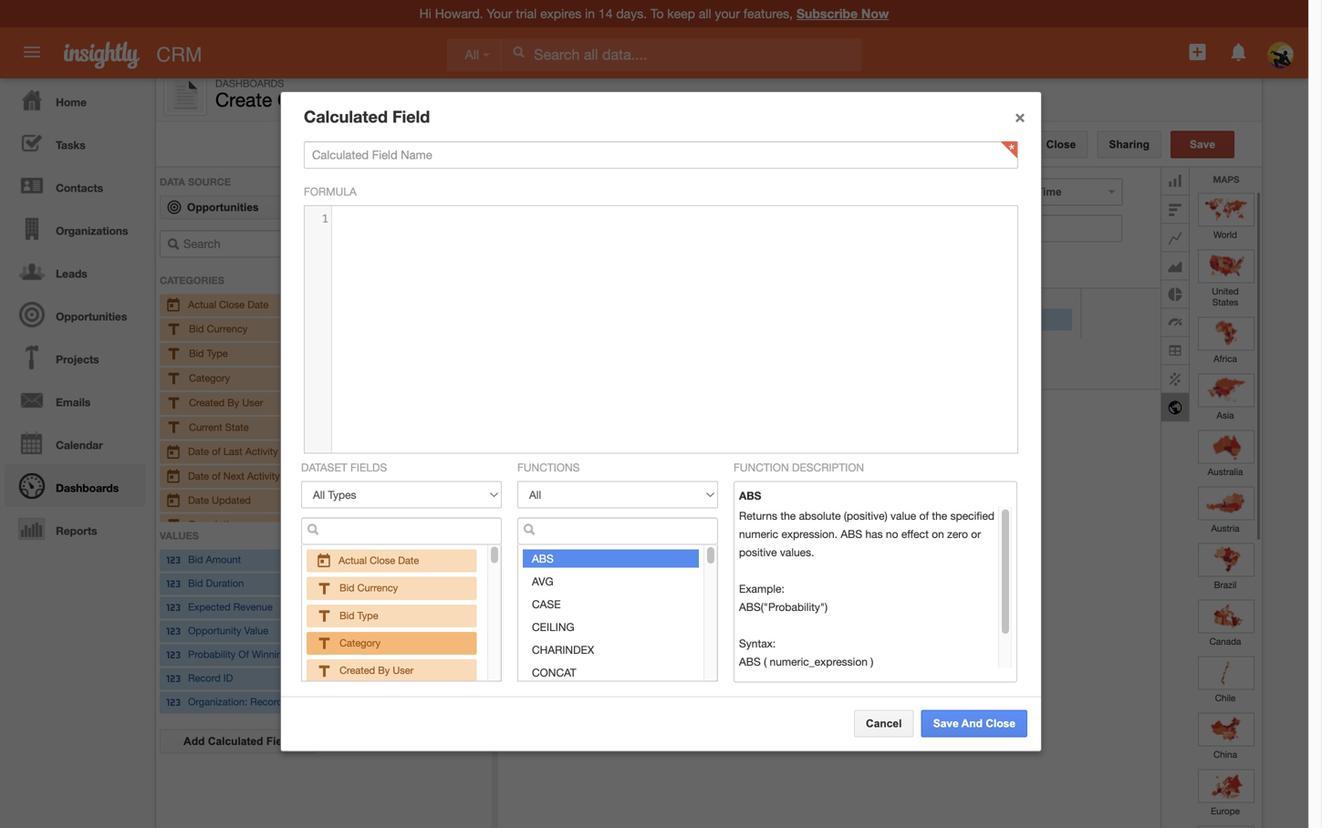 Task type: locate. For each thing, give the bounding box(es) containing it.
1 vertical spatial created by user link
[[316, 665, 414, 677]]

)
[[871, 656, 874, 669]]

actual down categories
[[188, 299, 216, 311]]

calculated field
[[304, 107, 430, 126]]

search image left grid
[[307, 523, 319, 536]]

0 horizontal spatial actual close date
[[188, 299, 269, 311]]

1 horizontal spatial search image
[[523, 523, 536, 536]]

time
[[1037, 186, 1062, 198]]

1 horizontal spatial bid type link
[[316, 610, 378, 622]]

bid type up series labels
[[340, 610, 378, 622]]

0 horizontal spatial actual close date link
[[165, 296, 296, 315]]

colors
[[361, 647, 391, 659]]

created by user link for leftmost the actual close date link's the category link
[[165, 394, 296, 413]]

bid currency down categories
[[189, 323, 248, 335]]

of up effect
[[920, 510, 929, 523]]

0 vertical spatial bid currency
[[189, 323, 248, 335]]

date of last activity
[[188, 446, 278, 458]]

0 vertical spatial by
[[227, 397, 239, 409]]

0 horizontal spatial category link
[[165, 370, 296, 389]]

×
[[1015, 105, 1026, 127]]

bid type link up state
[[165, 345, 296, 364]]

created by user
[[189, 397, 263, 409], [340, 665, 414, 677]]

line image
[[1162, 223, 1190, 251]]

united states
[[1212, 286, 1239, 308]]

bid currency
[[189, 323, 248, 335], [340, 582, 398, 594]]

austria
[[1212, 523, 1240, 534]]

bid currency inside × dialog
[[340, 582, 398, 594]]

description inside group
[[189, 519, 240, 531]]

by up state
[[227, 397, 239, 409]]

returns
[[739, 510, 778, 523]]

date down chart properties
[[398, 555, 419, 567]]

of
[[212, 446, 221, 458], [212, 470, 221, 482], [920, 510, 929, 523]]

save
[[1190, 138, 1216, 151], [934, 718, 959, 730]]

# number field
[[329, 388, 384, 408]]

1 horizontal spatial by
[[378, 665, 390, 677]]

1 vertical spatial actual
[[339, 555, 367, 567]]

type up current state
[[207, 348, 228, 360]]

field for add calculated field
[[266, 736, 292, 748]]

field
[[392, 107, 430, 126], [396, 438, 425, 450], [266, 736, 292, 748]]

1 horizontal spatial created
[[340, 665, 375, 677]]

x
[[331, 580, 337, 592]]

save left and
[[934, 718, 959, 730]]

1 horizontal spatial opportunities link
[[160, 196, 316, 220]]

actual close date down lines at the bottom left of page
[[339, 555, 419, 567]]

actual close date inside × dialog
[[339, 555, 419, 567]]

0 horizontal spatial bid currency link
[[165, 321, 296, 340]]

1 vertical spatial activity
[[247, 470, 280, 482]]

of left last on the left bottom of page
[[212, 446, 221, 458]]

opportunities down source
[[187, 201, 259, 214]]

chile
[[1216, 693, 1236, 704]]

chart
[[329, 512, 364, 524], [373, 672, 398, 684]]

home
[[56, 96, 87, 109]]

actual for leftmost the actual close date link
[[188, 299, 216, 311]]

1 vertical spatial category link
[[316, 638, 381, 649]]

contacts
[[56, 182, 103, 194]]

category link up state
[[165, 370, 296, 389]]

date updated
[[188, 495, 251, 507]]

bid type for leftmost the actual close date link's the category link
[[189, 348, 228, 360]]

search image
[[307, 523, 319, 536], [523, 523, 536, 536]]

type inside group
[[207, 348, 228, 360]]

values.
[[780, 546, 815, 559]]

axis for x axis
[[340, 580, 359, 592]]

bid duration
[[188, 578, 244, 590]]

user inside group
[[242, 397, 263, 409]]

dashboards right card image
[[215, 78, 284, 89]]

created inside × dialog
[[340, 665, 375, 677]]

0 vertical spatial actual close date link
[[165, 296, 296, 315]]

2 vertical spatial all
[[359, 672, 370, 684]]

actual down grid lines
[[339, 555, 367, 567]]

the up on
[[932, 510, 948, 523]]

actual
[[188, 299, 216, 311], [339, 555, 367, 567]]

by inside group
[[227, 397, 239, 409]]

date up date updated
[[188, 470, 209, 482]]

date for date of last activity
[[188, 446, 209, 458]]

1 vertical spatial bid currency
[[340, 582, 398, 594]]

1 vertical spatial of
[[212, 470, 221, 482]]

updated
[[212, 495, 251, 507]]

bid currency link for leftmost the actual close date link
[[165, 321, 296, 340]]

description
[[792, 461, 865, 474], [189, 519, 240, 531]]

0 horizontal spatial actual
[[188, 299, 216, 311]]

0 vertical spatial opportunities link
[[160, 196, 316, 220]]

actual close date down categories
[[188, 299, 269, 311]]

1 axis from the top
[[340, 580, 359, 592]]

series down y axis
[[331, 625, 359, 637]]

0 vertical spatial series
[[331, 625, 359, 637]]

opportunities inside group
[[187, 201, 259, 214]]

1 vertical spatial record
[[250, 696, 283, 708]]

abs up returns
[[739, 490, 762, 502]]

created by user up current state
[[189, 397, 263, 409]]

1 vertical spatial bid type
[[340, 610, 378, 622]]

1 horizontal spatial created by user link
[[316, 665, 414, 677]]

properties
[[367, 512, 431, 524], [401, 672, 447, 684]]

category inside group
[[189, 372, 230, 384]]

0 horizontal spatial bid type link
[[165, 345, 296, 364]]

date for date updated
[[188, 495, 209, 507]]

source
[[188, 176, 231, 188]]

0 vertical spatial type
[[207, 348, 228, 360]]

created inside group
[[189, 397, 225, 409]]

actual close date
[[188, 299, 269, 311], [339, 555, 419, 567]]

0 horizontal spatial bid type
[[189, 348, 228, 360]]

opportunities link down leads
[[5, 293, 146, 336]]

0 horizontal spatial bid currency
[[189, 323, 248, 335]]

activity right last on the left bottom of page
[[245, 446, 278, 458]]

by down colors
[[378, 665, 390, 677]]

0 vertical spatial created by user link
[[165, 394, 296, 413]]

bid type for the rightmost the actual close date link the category link
[[340, 610, 378, 622]]

save for save and close
[[934, 718, 959, 730]]

created by user link for the rightmost the actual close date link the category link
[[316, 665, 414, 677]]

tasks link
[[5, 121, 146, 164]]

leads
[[56, 267, 87, 280]]

bid type inside group
[[189, 348, 228, 360]]

1 horizontal spatial calculated
[[304, 107, 388, 126]]

brazil
[[1215, 580, 1237, 591]]

created for leftmost the actual close date link's the category link
[[189, 397, 225, 409]]

created by user link down series colors
[[316, 665, 414, 677]]

user for leftmost the actual close date link's the category link
[[242, 397, 263, 409]]

add
[[184, 736, 205, 748]]

date for date range field
[[329, 438, 355, 450]]

date up dataset fields
[[329, 438, 355, 450]]

category for the rightmost the actual close date link the category link
[[340, 638, 381, 649]]

1 horizontal spatial actual
[[339, 555, 367, 567]]

0 vertical spatial field
[[392, 107, 430, 126]]

bid duration link
[[165, 576, 296, 594]]

description down date updated
[[189, 519, 240, 531]]

currency
[[207, 323, 248, 335], [357, 582, 398, 594]]

0 vertical spatial bid type
[[189, 348, 228, 360]]

date down 'current'
[[188, 446, 209, 458]]

concat
[[532, 667, 577, 680]]

None text field
[[301, 518, 502, 545], [518, 518, 718, 545], [301, 518, 502, 545], [518, 518, 718, 545]]

type up series labels
[[357, 610, 378, 622]]

all time link
[[983, 178, 1123, 206]]

axis right x
[[340, 580, 359, 592]]

date left "updated" on the left bottom of page
[[188, 495, 209, 507]]

china
[[1214, 750, 1238, 760]]

currency inside × dialog
[[357, 582, 398, 594]]

charindex
[[532, 644, 594, 657]]

abs left the has
[[841, 528, 863, 541]]

0 vertical spatial save
[[1190, 138, 1216, 151]]

bid currency link up y axis
[[316, 582, 398, 594]]

the up expression.
[[781, 510, 796, 523]]

0 vertical spatial category link
[[165, 370, 296, 389]]

world
[[1214, 230, 1238, 240]]

(positive)
[[844, 510, 888, 523]]

0 horizontal spatial opportunities
[[56, 310, 127, 323]]

bid type link up series labels
[[316, 610, 378, 622]]

1 vertical spatial bid type link
[[316, 610, 378, 622]]

1 vertical spatial all
[[1020, 186, 1034, 198]]

0 vertical spatial category
[[189, 372, 230, 384]]

axis right y
[[340, 602, 359, 614]]

1 vertical spatial field
[[396, 438, 425, 450]]

close right and
[[986, 718, 1016, 730]]

0 vertical spatial of
[[212, 446, 221, 458]]

projects
[[56, 353, 99, 366]]

category down series labels
[[340, 638, 381, 649]]

currency down categories
[[207, 323, 248, 335]]

Calculated Field Name text field
[[304, 141, 1019, 169]]

category inside × dialog
[[340, 638, 381, 649]]

0 vertical spatial calculated
[[304, 107, 388, 126]]

0 vertical spatial created
[[189, 397, 225, 409]]

created down series colors
[[340, 665, 375, 677]]

2 horizontal spatial all
[[1020, 186, 1034, 198]]

record down probability
[[188, 673, 221, 684]]

id
[[223, 673, 233, 684], [286, 696, 295, 708]]

organization:
[[188, 696, 247, 708]]

chart up grid
[[329, 512, 364, 524]]

and
[[962, 718, 983, 730]]

1 horizontal spatial actual close date
[[339, 555, 419, 567]]

1 vertical spatial actual close date link
[[316, 555, 419, 567]]

series up reset
[[331, 647, 359, 659]]

opportunities link up search text box
[[160, 196, 316, 220]]

0 horizontal spatial all
[[359, 672, 370, 684]]

0 vertical spatial all
[[465, 48, 479, 62]]

sharing link
[[1097, 131, 1162, 158]]

calendar link
[[5, 422, 146, 465]]

0 horizontal spatial currency
[[207, 323, 248, 335]]

chart down colors
[[373, 672, 398, 684]]

limit rows shown
[[329, 369, 431, 381]]

1 vertical spatial save
[[934, 718, 959, 730]]

2 vertical spatial of
[[920, 510, 929, 523]]

1 horizontal spatial all
[[465, 48, 479, 62]]

bid currency inside group
[[189, 323, 248, 335]]

1 horizontal spatial dashboards
[[215, 78, 284, 89]]

user inside × dialog
[[393, 665, 414, 677]]

1 vertical spatial type
[[357, 610, 378, 622]]

reset all chart properties link
[[331, 672, 447, 684]]

ceiling
[[532, 621, 575, 634]]

1 vertical spatial category
[[340, 638, 381, 649]]

0 vertical spatial bid currency link
[[165, 321, 296, 340]]

1 horizontal spatial id
[[286, 696, 295, 708]]

bid type link for leftmost the actual close date link's the category link
[[165, 345, 296, 364]]

0 horizontal spatial calculated
[[208, 736, 263, 748]]

0 horizontal spatial record
[[188, 673, 221, 684]]

category up 'current'
[[189, 372, 230, 384]]

1 vertical spatial description
[[189, 519, 240, 531]]

close
[[1047, 138, 1076, 151], [219, 299, 245, 311], [370, 555, 395, 567], [986, 718, 1016, 730]]

0 vertical spatial opportunities
[[187, 201, 259, 214]]

1 vertical spatial chart
[[373, 672, 398, 684]]

created by user link up state
[[165, 394, 296, 413]]

1 vertical spatial calculated
[[208, 736, 263, 748]]

no
[[886, 528, 899, 541]]

close down categories
[[219, 299, 245, 311]]

actual inside × dialog
[[339, 555, 367, 567]]

bid currency up y axis
[[340, 582, 398, 594]]

1 horizontal spatial bid currency link
[[316, 582, 398, 594]]

activity for date of last activity
[[245, 446, 278, 458]]

0 vertical spatial axis
[[340, 580, 359, 592]]

0 horizontal spatial created by user
[[189, 397, 263, 409]]

add calculated field link
[[160, 730, 316, 754]]

group containing opportunities
[[156, 167, 492, 829]]

africa
[[1214, 354, 1238, 364]]

opportunities inside navigation
[[56, 310, 127, 323]]

probability of winning link
[[165, 647, 296, 665]]

save up "maps"
[[1190, 138, 1216, 151]]

category link down series labels
[[316, 638, 381, 649]]

abs left '('
[[739, 656, 761, 669]]

activity right next
[[247, 470, 280, 482]]

save inside × dialog
[[934, 718, 959, 730]]

abs up avg
[[532, 553, 554, 565]]

of
[[238, 649, 249, 661]]

bid currency link down categories
[[165, 321, 296, 340]]

created by user inside group
[[189, 397, 263, 409]]

2 search image from the left
[[523, 523, 536, 536]]

bid currency for leftmost the actual close date link
[[189, 323, 248, 335]]

0 vertical spatial actual close date
[[188, 299, 269, 311]]

1 horizontal spatial type
[[357, 610, 378, 622]]

1 horizontal spatial bid currency
[[340, 582, 398, 594]]

id down "probability of winning" link
[[223, 673, 233, 684]]

emails
[[56, 396, 91, 409]]

area image
[[1162, 251, 1190, 280]]

actual close date link
[[165, 296, 296, 315], [316, 555, 419, 567]]

opportunities up projects link
[[56, 310, 127, 323]]

data
[[160, 176, 185, 188]]

actual close date link down lines at the bottom left of page
[[316, 555, 419, 567]]

bid type up 'current'
[[189, 348, 228, 360]]

0 vertical spatial user
[[242, 397, 263, 409]]

asia
[[1217, 410, 1235, 421]]

calculated down organization: record id link in the bottom of the page
[[208, 736, 263, 748]]

dashboards for dashboards
[[56, 482, 119, 495]]

type for the rightmost the actual close date link the category link
[[357, 610, 378, 622]]

Search text field
[[160, 230, 316, 258]]

card
[[278, 89, 319, 111]]

1 vertical spatial by
[[378, 665, 390, 677]]

absolute
[[799, 510, 841, 523]]

bid type inside × dialog
[[340, 610, 378, 622]]

category for leftmost the actual close date link's the category link
[[189, 372, 230, 384]]

1 vertical spatial dashboards
[[56, 482, 119, 495]]

bid currency for the rightmost the actual close date link
[[340, 582, 398, 594]]

actual inside group
[[188, 299, 216, 311]]

0 horizontal spatial description
[[189, 519, 240, 531]]

1 vertical spatial axis
[[340, 602, 359, 614]]

close up all time link
[[1047, 138, 1076, 151]]

on
[[932, 528, 945, 541]]

next
[[223, 470, 244, 482]]

navigation
[[0, 78, 146, 550]]

description up absolute
[[792, 461, 865, 474]]

created by user down colors
[[340, 665, 414, 677]]

dashboards inside dashboards create card
[[215, 78, 284, 89]]

reset
[[331, 672, 357, 684]]

1 search image from the left
[[307, 523, 319, 536]]

opportunity value
[[188, 625, 268, 637]]

2 the from the left
[[932, 510, 948, 523]]

1 vertical spatial id
[[286, 696, 295, 708]]

0 horizontal spatial created by user link
[[165, 394, 296, 413]]

save for save
[[1190, 138, 1216, 151]]

all link
[[447, 39, 502, 72]]

1 horizontal spatial save
[[1190, 138, 1216, 151]]

of left next
[[212, 470, 221, 482]]

id down winning
[[286, 696, 295, 708]]

search image up avg
[[523, 523, 536, 536]]

type inside × dialog
[[357, 610, 378, 622]]

0 vertical spatial id
[[223, 673, 233, 684]]

record down record id link
[[250, 696, 283, 708]]

0 vertical spatial chart
[[329, 512, 364, 524]]

1 vertical spatial series
[[331, 647, 359, 659]]

created up 'current'
[[189, 397, 225, 409]]

1 series from the top
[[331, 625, 359, 637]]

by inside × dialog
[[378, 665, 390, 677]]

syntax: abs ( numeric_expression )
[[739, 638, 874, 669]]

0 horizontal spatial the
[[781, 510, 796, 523]]

vertical bar image
[[1162, 167, 1190, 195]]

group
[[156, 167, 492, 829]]

or
[[971, 528, 981, 541]]

bid currency link inside × dialog
[[316, 582, 398, 594]]

0 horizontal spatial type
[[207, 348, 228, 360]]

1 horizontal spatial user
[[393, 665, 414, 677]]

limit
[[329, 369, 356, 381]]

card image
[[167, 76, 204, 112]]

1 horizontal spatial currency
[[357, 582, 398, 594]]

category
[[189, 372, 230, 384], [340, 638, 381, 649]]

all time group
[[498, 167, 1270, 829]]

1 vertical spatial actual close date
[[339, 555, 419, 567]]

0 vertical spatial activity
[[245, 446, 278, 458]]

actual close date link down categories
[[165, 296, 296, 315]]

category link for the rightmost the actual close date link
[[316, 638, 381, 649]]

0 vertical spatial bid type link
[[165, 345, 296, 364]]

2 series from the top
[[331, 647, 359, 659]]

currency up y axis
[[357, 582, 398, 594]]

2 axis from the top
[[340, 602, 359, 614]]

2 vertical spatial field
[[266, 736, 292, 748]]

calculated up filters
[[304, 107, 388, 126]]

notifications image
[[1228, 41, 1250, 63]]

calendar
[[56, 439, 103, 452]]

opportunities link
[[160, 196, 316, 220], [5, 293, 146, 336]]

1 vertical spatial opportunities
[[56, 310, 127, 323]]

1 vertical spatial created
[[340, 665, 375, 677]]

created by user inside × dialog
[[340, 665, 414, 677]]

dashboards up reports link
[[56, 482, 119, 495]]

bid type link inside × dialog
[[316, 610, 378, 622]]

0 horizontal spatial dashboards
[[56, 482, 119, 495]]



Task type: vqa. For each thing, say whether or not it's contained in the screenshot.
User for the left Actual Close Date LINK
yes



Task type: describe. For each thing, give the bounding box(es) containing it.
leads link
[[5, 250, 146, 293]]

revenue
[[233, 601, 273, 613]]

created by user for leftmost the actual close date link's the category link
[[189, 397, 263, 409]]

legend
[[331, 558, 364, 569]]

date of last activity link
[[165, 443, 296, 462]]

of for next
[[212, 470, 221, 482]]

bid amount link
[[165, 552, 296, 570]]

dashboards create card
[[215, 78, 319, 111]]

function
[[734, 461, 789, 474]]

zero
[[948, 528, 968, 541]]

dataset
[[301, 461, 347, 474]]

reset all chart properties
[[331, 672, 447, 684]]

shown
[[393, 369, 431, 381]]

state
[[225, 422, 249, 433]]

last
[[223, 446, 243, 458]]

created for the rightmost the actual close date link the category link
[[340, 665, 375, 677]]

1 the from the left
[[781, 510, 796, 523]]

cancel
[[866, 718, 902, 730]]

maps
[[1214, 174, 1240, 185]]

type for leftmost the actual close date link's the category link
[[207, 348, 228, 360]]

formula
[[304, 185, 357, 198]]

all for all time
[[1020, 186, 1034, 198]]

cancel button
[[854, 711, 914, 738]]

all for all
[[465, 48, 479, 62]]

horizontal bar image
[[1162, 195, 1190, 223]]

0 horizontal spatial id
[[223, 673, 233, 684]]

probability of winning
[[188, 649, 288, 661]]

fields
[[351, 461, 387, 474]]

search image for functions
[[523, 523, 536, 536]]

example:
[[739, 583, 785, 596]]

subscribe now link
[[797, 6, 889, 21]]

case
[[532, 598, 561, 611]]

series for series colors
[[331, 647, 359, 659]]

opportunity value link
[[165, 623, 296, 641]]

united
[[1212, 286, 1239, 297]]

subscribe now
[[797, 6, 889, 21]]

numeric
[[739, 528, 779, 541]]

amount
[[206, 554, 241, 566]]

grid lines
[[331, 535, 376, 547]]

save button
[[1171, 131, 1235, 158]]

rows
[[359, 369, 390, 381]]

navigation containing home
[[0, 78, 146, 550]]

category link for leftmost the actual close date link
[[165, 370, 296, 389]]

1 horizontal spatial record
[[250, 696, 283, 708]]

axis for y axis
[[340, 602, 359, 614]]

canada
[[1210, 637, 1242, 647]]

value
[[244, 625, 268, 637]]

abs inside the returns the absolute (positive) value of the specified numeric expression. abs has no effect on zero or positive values.
[[841, 528, 863, 541]]

organization: record id link
[[165, 694, 296, 712]]

actual for the rightmost the actual close date link
[[339, 555, 367, 567]]

user for the rightmost the actual close date link the category link
[[393, 665, 414, 677]]

filters
[[329, 185, 369, 197]]

of inside the returns the absolute (positive) value of the specified numeric expression. abs has no effect on zero or positive values.
[[920, 510, 929, 523]]

activity for date of next activity
[[247, 470, 280, 482]]

0 horizontal spatial chart
[[329, 512, 364, 524]]

date down search text box
[[248, 299, 269, 311]]

reports
[[56, 525, 97, 538]]

dashboards for dashboards create card
[[215, 78, 284, 89]]

current state
[[189, 422, 249, 433]]

0 vertical spatial record
[[188, 673, 221, 684]]

series labels
[[331, 625, 391, 637]]

description inside × dialog
[[792, 461, 865, 474]]

date for date of next activity
[[188, 470, 209, 482]]

other image
[[1162, 365, 1190, 393]]

series for series labels
[[331, 625, 359, 637]]

expected revenue
[[188, 601, 273, 613]]

gauges image
[[1162, 308, 1190, 336]]

dataset fields
[[301, 461, 387, 474]]

Enter Chart Title (Required) text field
[[517, 178, 962, 206]]

field for date range field
[[396, 438, 425, 450]]

close down lines at the bottom left of page
[[370, 555, 395, 567]]

0 horizontal spatial opportunities link
[[5, 293, 146, 336]]

contacts link
[[5, 164, 146, 207]]

abs("probability")
[[739, 601, 828, 614]]

1 vertical spatial properties
[[401, 672, 447, 684]]

1
[[322, 213, 329, 225]]

0 vertical spatial currency
[[207, 323, 248, 335]]

labels
[[361, 625, 391, 637]]

home link
[[5, 78, 146, 121]]

syntax:
[[739, 638, 776, 650]]

sharing
[[1109, 138, 1150, 151]]

current
[[189, 422, 222, 433]]

date range field
[[329, 438, 425, 450]]

functions
[[518, 461, 580, 474]]

bid currency link for the rightmost the actual close date link
[[316, 582, 398, 594]]

of for last
[[212, 446, 221, 458]]

Search all data.... text field
[[502, 38, 862, 71]]

y axis
[[331, 602, 359, 614]]

× dialog
[[280, 91, 1045, 753]]

add calculated field
[[184, 736, 292, 748]]

now
[[862, 6, 889, 21]]

by for the rightmost the actual close date link the category link
[[378, 665, 390, 677]]

bid amount
[[188, 554, 241, 566]]

organizations
[[56, 225, 128, 237]]

returns the absolute (positive) value of the specified numeric expression. abs has no effect on zero or positive values.
[[739, 510, 995, 559]]

search image for dataset fields
[[307, 523, 319, 536]]

save and close button
[[922, 711, 1028, 738]]

lines
[[353, 535, 376, 547]]

table image
[[1162, 336, 1190, 365]]

1 horizontal spatial chart
[[373, 672, 398, 684]]

bid type link for the rightmost the actual close date link the category link
[[316, 610, 378, 622]]

save and close
[[934, 718, 1016, 730]]

winning
[[252, 649, 288, 661]]

calculated inside × dialog
[[304, 107, 388, 126]]

(
[[764, 656, 767, 669]]

numeric_expression
[[770, 656, 868, 669]]

grid
[[331, 535, 350, 547]]

x axis
[[331, 580, 359, 592]]

sorting
[[329, 301, 374, 313]]

pie & funnel image
[[1162, 280, 1190, 308]]

duration
[[206, 578, 244, 590]]

values
[[160, 530, 199, 542]]

projects link
[[5, 336, 146, 379]]

expected
[[188, 601, 231, 613]]

by for leftmost the actual close date link's the category link
[[227, 397, 239, 409]]

states
[[1213, 297, 1239, 308]]

current state link
[[165, 419, 296, 438]]

record id link
[[165, 670, 296, 689]]

crm
[[156, 43, 202, 66]]

calculated inside add calculated field link
[[208, 736, 263, 748]]

1 horizontal spatial actual close date link
[[316, 555, 419, 567]]

subscribe
[[797, 6, 858, 21]]

0 vertical spatial properties
[[367, 512, 431, 524]]

series colors
[[331, 647, 391, 659]]

y
[[331, 602, 337, 614]]

date inside × dialog
[[398, 555, 419, 567]]

emails link
[[5, 379, 146, 422]]

Chart Description.... text field
[[517, 215, 1123, 242]]

data source
[[160, 176, 231, 188]]

field inside × dialog
[[392, 107, 430, 126]]

created by user for the rightmost the actual close date link the category link
[[340, 665, 414, 677]]

has
[[866, 528, 883, 541]]

abs inside syntax: abs ( numeric_expression )
[[739, 656, 761, 669]]

description link
[[165, 516, 296, 535]]



